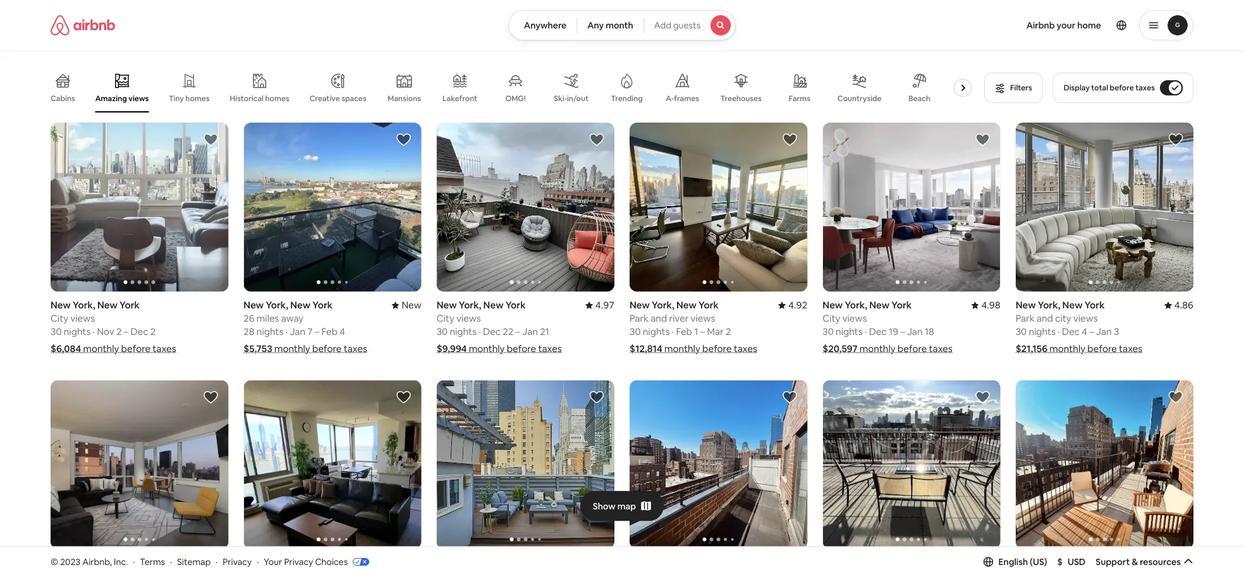 Task type: locate. For each thing, give the bounding box(es) containing it.
1 city from the left
[[51, 312, 68, 325]]

4 nights from the left
[[450, 325, 477, 338]]

park inside new york, new york park and river views 30 nights · feb 1 – mar 2 $12,814 monthly before taxes
[[630, 312, 649, 325]]

taxes inside the new york, new york city views 30 nights · dec 22 – jan 21 $9,994 monthly before taxes
[[538, 343, 562, 355]]

4 right 7
[[340, 325, 345, 338]]

2 monthly from the left
[[665, 343, 700, 355]]

park up $21,156
[[1016, 312, 1035, 325]]

0 horizontal spatial city
[[51, 312, 68, 325]]

1 – from the left
[[124, 325, 128, 338]]

– inside the new york, new york park and city views 30 nights · dec 4 – jan 3 $21,156 monthly before taxes
[[1090, 325, 1094, 338]]

30 up $9,994
[[437, 325, 448, 338]]

· left 19
[[865, 325, 867, 338]]

beach
[[909, 94, 931, 103]]

1 horizontal spatial 4
[[1082, 325, 1088, 338]]

2 park from the left
[[1016, 312, 1035, 325]]

add
[[654, 20, 671, 31]]

city inside new york, new york city views 30 nights · dec 19 – jan 18 $20,597 monthly before taxes
[[823, 312, 841, 325]]

1 horizontal spatial 2
[[150, 325, 156, 338]]

1 horizontal spatial homes
[[265, 93, 289, 103]]

york, up the $6,084
[[73, 299, 95, 311]]

· down the river
[[672, 325, 674, 338]]

2 horizontal spatial city
[[823, 312, 841, 325]]

nights up the $6,084
[[64, 325, 91, 338]]

monthly inside new york, new york city views 30 nights · dec 19 – jan 18 $20,597 monthly before taxes
[[860, 343, 896, 355]]

· left 22
[[479, 325, 481, 338]]

1 horizontal spatial feb
[[676, 325, 692, 338]]

york, up the river
[[652, 299, 674, 311]]

2023
[[60, 556, 80, 568]]

views right 'city'
[[1074, 312, 1098, 325]]

jan inside new york, new york 26 miles away 28 nights · jan 7 – feb 4 $5,753 monthly before taxes
[[290, 325, 305, 338]]

before inside new york, new york city views 30 nights · nov 2 – dec 2 $6,084 monthly before taxes
[[121, 343, 151, 355]]

3 dec from the left
[[869, 325, 887, 338]]

&
[[1132, 556, 1138, 568]]

views inside the new york, new york park and city views 30 nights · dec 4 – jan 3 $21,156 monthly before taxes
[[1074, 312, 1098, 325]]

4.97 out of 5 average rating image
[[585, 299, 615, 311]]

monthly down 19
[[860, 343, 896, 355]]

english (us)
[[999, 556, 1047, 568]]

city for new york, new york city views 30 nights · nov 2 – dec 2 $6,084 monthly before taxes
[[51, 312, 68, 325]]

0 horizontal spatial and
[[651, 312, 667, 325]]

3 new york, new york from the left
[[1016, 556, 1105, 569]]

views up the $6,084
[[70, 312, 95, 325]]

dec right nov
[[131, 325, 148, 338]]

0 horizontal spatial park
[[630, 312, 649, 325]]

30 inside new york, new york city views 30 nights · nov 2 – dec 2 $6,084 monthly before taxes
[[51, 325, 62, 338]]

4 jan from the left
[[1096, 325, 1112, 338]]

0 horizontal spatial homes
[[185, 94, 210, 103]]

your
[[1057, 20, 1076, 31]]

a-
[[666, 94, 674, 103]]

1 horizontal spatial privacy
[[284, 556, 313, 568]]

2
[[116, 325, 122, 338], [150, 325, 156, 338], [726, 325, 731, 338]]

4 left 3
[[1082, 325, 1088, 338]]

guests
[[673, 20, 701, 31]]

dec left 22
[[483, 325, 501, 338]]

park inside the new york, new york park and city views 30 nights · dec 4 – jan 3 $21,156 monthly before taxes
[[1016, 312, 1035, 325]]

– left 3
[[1090, 325, 1094, 338]]

display
[[1064, 83, 1090, 93]]

6 monthly from the left
[[1050, 343, 1086, 355]]

york, up 'city'
[[1038, 299, 1061, 311]]

monthly down nov
[[83, 343, 119, 355]]

30 up $21,156
[[1016, 325, 1027, 338]]

– right 19
[[900, 325, 905, 338]]

york inside new york, new york city views 30 nights · nov 2 – dec 2 $6,084 monthly before taxes
[[120, 299, 140, 311]]

· inside new york, new york 26 miles away 28 nights · jan 7 – feb 4 $5,753 monthly before taxes
[[286, 325, 288, 338]]

english (us) button
[[984, 556, 1047, 568]]

york,
[[73, 299, 95, 311], [652, 299, 674, 311], [266, 299, 288, 311], [459, 299, 481, 311], [845, 299, 868, 311], [1038, 299, 1061, 311], [73, 556, 95, 569], [266, 556, 288, 569], [1038, 556, 1061, 569]]

30
[[51, 325, 62, 338], [630, 325, 641, 338], [437, 325, 448, 338], [823, 325, 834, 338], [1016, 325, 1027, 338]]

· down the away at the left bottom of page
[[286, 325, 288, 338]]

1 nights from the left
[[64, 325, 91, 338]]

0 horizontal spatial feb
[[322, 325, 338, 338]]

amazing views
[[95, 93, 149, 103]]

30 inside the new york, new york city views 30 nights · dec 22 – jan 21 $9,994 monthly before taxes
[[437, 325, 448, 338]]

add to wishlist: new york, new york image
[[396, 132, 411, 147], [782, 132, 797, 147], [203, 390, 218, 405], [396, 390, 411, 405], [589, 390, 604, 405]]

views inside new york, new york city views 30 nights · dec 19 – jan 18 $20,597 monthly before taxes
[[843, 312, 867, 325]]

jan left 21
[[522, 325, 538, 338]]

· inside new york, new york city views 30 nights · dec 19 – jan 18 $20,597 monthly before taxes
[[865, 325, 867, 338]]

jan left 3
[[1096, 325, 1112, 338]]

jan left 18
[[907, 325, 923, 338]]

countryside
[[838, 94, 882, 103]]

park
[[630, 312, 649, 325], [1016, 312, 1035, 325]]

2 4 from the left
[[1082, 325, 1088, 338]]

views inside new york, new york city views 30 nights · nov 2 – dec 2 $6,084 monthly before taxes
[[70, 312, 95, 325]]

dec left 19
[[869, 325, 887, 338]]

monthly down 7
[[274, 343, 310, 355]]

creative spaces
[[310, 94, 366, 103]]

new place to stay image
[[971, 556, 1001, 569]]

2 and from the left
[[1037, 312, 1053, 325]]

before inside new york, new york city views 30 nights · dec 19 – jan 18 $20,597 monthly before taxes
[[898, 343, 927, 355]]

1 horizontal spatial and
[[1037, 312, 1053, 325]]

map
[[618, 501, 636, 512]]

30 up the $6,084
[[51, 325, 62, 338]]

30 up $12,814
[[630, 325, 641, 338]]

park up $12,814
[[630, 312, 649, 325]]

2 privacy from the left
[[284, 556, 313, 568]]

0 horizontal spatial 4
[[340, 325, 345, 338]]

york, for $6,084
[[73, 299, 95, 311]]

any month button
[[577, 10, 644, 40]]

nights
[[64, 325, 91, 338], [643, 325, 670, 338], [257, 325, 284, 338], [450, 325, 477, 338], [836, 325, 863, 338], [1029, 325, 1056, 338]]

1 4 from the left
[[340, 325, 345, 338]]

0 horizontal spatial privacy
[[223, 556, 252, 568]]

city up $9,994
[[437, 312, 454, 325]]

$
[[1058, 556, 1063, 568]]

views right amazing
[[129, 93, 149, 103]]

farms
[[789, 94, 811, 103]]

5 nights from the left
[[836, 325, 863, 338]]

views up '$20,597'
[[843, 312, 867, 325]]

nights down miles
[[257, 325, 284, 338]]

feb inside new york, new york 26 miles away 28 nights · jan 7 – feb 4 $5,753 monthly before taxes
[[322, 325, 338, 338]]

30 inside the new york, new york park and city views 30 nights · dec 4 – jan 3 $21,156 monthly before taxes
[[1016, 325, 1027, 338]]

· down 'city'
[[1058, 325, 1060, 338]]

homes
[[265, 93, 289, 103], [185, 94, 210, 103]]

group
[[51, 63, 977, 113], [51, 123, 228, 292], [244, 123, 422, 292], [437, 123, 615, 292], [630, 123, 808, 292], [823, 123, 1001, 292], [1016, 123, 1194, 292], [51, 380, 228, 549], [244, 380, 422, 549], [437, 380, 615, 549], [630, 380, 808, 549], [823, 380, 1001, 549], [1016, 380, 1194, 549]]

and
[[651, 312, 667, 325], [1037, 312, 1053, 325]]

1 feb from the left
[[676, 325, 692, 338]]

feb left the 1
[[676, 325, 692, 338]]

22
[[503, 325, 514, 338]]

support & resources button
[[1096, 556, 1194, 568]]

· inside the new york, new york city views 30 nights · dec 22 – jan 21 $9,994 monthly before taxes
[[479, 325, 481, 338]]

york, up miles
[[266, 299, 288, 311]]

homes for historical homes
[[265, 93, 289, 103]]

$6,084
[[51, 343, 81, 355]]

home
[[1078, 20, 1101, 31]]

new york, new york park and city views 30 nights · dec 4 – jan 3 $21,156 monthly before taxes
[[1016, 299, 1143, 355]]

group containing amazing views
[[51, 63, 977, 113]]

taxes
[[1136, 83, 1155, 93], [153, 343, 176, 355], [734, 343, 757, 355], [344, 343, 367, 355], [538, 343, 562, 355], [929, 343, 953, 355], [1119, 343, 1143, 355]]

$12,814
[[630, 343, 662, 355]]

30 up '$20,597'
[[823, 325, 834, 338]]

jan inside the new york, new york park and city views 30 nights · dec 4 – jan 3 $21,156 monthly before taxes
[[1096, 325, 1112, 338]]

– right 7
[[315, 325, 319, 338]]

1 horizontal spatial new york, new york
[[244, 556, 333, 569]]

5.0 out of 5 average rating image
[[205, 556, 228, 569]]

30 for new york, new york city views 30 nights · dec 19 – jan 18 $20,597 monthly before taxes
[[823, 325, 834, 338]]

feb right 7
[[322, 325, 338, 338]]

nights up $21,156
[[1029, 325, 1056, 338]]

3 30 from the left
[[437, 325, 448, 338]]

usd
[[1068, 556, 1086, 568]]

nights up '$20,597'
[[836, 325, 863, 338]]

· right inc.
[[133, 556, 135, 568]]

york for $6,084
[[120, 299, 140, 311]]

terms · sitemap · privacy
[[140, 556, 252, 568]]

and left 'city'
[[1037, 312, 1053, 325]]

· left nov
[[93, 325, 95, 338]]

3 monthly from the left
[[274, 343, 310, 355]]

– right the 1
[[700, 325, 705, 338]]

add to wishlist: new york, new york image
[[203, 132, 218, 147], [589, 132, 604, 147], [975, 132, 991, 147], [1168, 132, 1184, 147], [782, 390, 797, 405], [975, 390, 991, 405], [1168, 390, 1184, 405]]

views inside new york, new york park and river views 30 nights · feb 1 – mar 2 $12,814 monthly before taxes
[[691, 312, 715, 325]]

and inside the new york, new york park and city views 30 nights · dec 4 – jan 3 $21,156 monthly before taxes
[[1037, 312, 1053, 325]]

and left the river
[[651, 312, 667, 325]]

2 dec from the left
[[483, 325, 501, 338]]

2 feb from the left
[[322, 325, 338, 338]]

30 for new york, new york city views 30 nights · dec 22 – jan 21 $9,994 monthly before taxes
[[437, 325, 448, 338]]

feb
[[676, 325, 692, 338], [322, 325, 338, 338]]

monthly inside the new york, new york city views 30 nights · dec 22 – jan 21 $9,994 monthly before taxes
[[469, 343, 505, 355]]

feb inside new york, new york park and river views 30 nights · feb 1 – mar 2 $12,814 monthly before taxes
[[676, 325, 692, 338]]

mar
[[707, 325, 724, 338]]

1 jan from the left
[[290, 325, 305, 338]]

1 park from the left
[[630, 312, 649, 325]]

2 horizontal spatial 2
[[726, 325, 731, 338]]

york inside new york, new york 26 miles away 28 nights · jan 7 – feb 4 $5,753 monthly before taxes
[[313, 299, 333, 311]]

– right 22
[[516, 325, 520, 338]]

anywhere
[[524, 20, 567, 31]]

views up $9,994
[[457, 312, 481, 325]]

treehouses
[[721, 94, 762, 103]]

privacy right your at the bottom left of the page
[[284, 556, 313, 568]]

jan left 7
[[290, 325, 305, 338]]

·
[[93, 325, 95, 338], [672, 325, 674, 338], [286, 325, 288, 338], [479, 325, 481, 338], [865, 325, 867, 338], [1058, 325, 1060, 338], [133, 556, 135, 568], [170, 556, 172, 568], [216, 556, 218, 568], [257, 556, 259, 568]]

show
[[593, 501, 616, 512]]

any month
[[588, 20, 633, 31]]

4 inside new york, new york 26 miles away 28 nights · jan 7 – feb 4 $5,753 monthly before taxes
[[340, 325, 345, 338]]

1 horizontal spatial city
[[437, 312, 454, 325]]

2 – from the left
[[700, 325, 705, 338]]

4 30 from the left
[[823, 325, 834, 338]]

4 monthly from the left
[[469, 343, 505, 355]]

3 – from the left
[[315, 325, 319, 338]]

– right nov
[[124, 325, 128, 338]]

2 horizontal spatial new york, new york
[[1016, 556, 1105, 569]]

2 jan from the left
[[522, 325, 538, 338]]

views up the 1
[[691, 312, 715, 325]]

york, up '$20,597'
[[845, 299, 868, 311]]

6 nights from the left
[[1029, 325, 1056, 338]]

york, for $9,994
[[459, 299, 481, 311]]

monthly down 22
[[469, 343, 505, 355]]

york for mar
[[699, 299, 719, 311]]

and for river
[[651, 312, 667, 325]]

sitemap link
[[177, 556, 211, 568]]

monthly
[[83, 343, 119, 355], [665, 343, 700, 355], [274, 343, 310, 355], [469, 343, 505, 355], [860, 343, 896, 355], [1050, 343, 1086, 355]]

1 dec from the left
[[131, 325, 148, 338]]

york, up $9,994
[[459, 299, 481, 311]]

new york, new york
[[51, 556, 140, 569], [244, 556, 333, 569], [1016, 556, 1105, 569]]

6 – from the left
[[1090, 325, 1094, 338]]

cabins
[[51, 94, 75, 103]]

1 monthly from the left
[[83, 343, 119, 355]]

new
[[51, 299, 71, 311], [97, 299, 117, 311], [630, 299, 650, 311], [676, 299, 697, 311], [244, 299, 264, 311], [290, 299, 311, 311], [402, 299, 422, 311], [437, 299, 457, 311], [483, 299, 504, 311], [823, 299, 843, 311], [870, 299, 890, 311], [1016, 299, 1036, 311], [1063, 299, 1083, 311], [51, 556, 71, 569], [97, 556, 117, 569], [244, 556, 264, 569], [290, 556, 311, 569], [981, 556, 1001, 569], [1016, 556, 1036, 569], [1063, 556, 1083, 569]]

york, inside the new york, new york city views 30 nights · dec 22 – jan 21 $9,994 monthly before taxes
[[459, 299, 481, 311]]

york, inside new york, new york city views 30 nights · nov 2 – dec 2 $6,084 monthly before taxes
[[73, 299, 95, 311]]

3 nights from the left
[[257, 325, 284, 338]]

taxes inside new york, new york city views 30 nights · dec 19 – jan 18 $20,597 monthly before taxes
[[929, 343, 953, 355]]

monthly down 'city'
[[1050, 343, 1086, 355]]

york, right privacy link
[[266, 556, 288, 569]]

jan
[[290, 325, 305, 338], [522, 325, 538, 338], [907, 325, 923, 338], [1096, 325, 1112, 338]]

None search field
[[508, 10, 736, 40]]

nights inside new york, new york park and river views 30 nights · feb 1 – mar 2 $12,814 monthly before taxes
[[643, 325, 670, 338]]

before
[[1110, 83, 1134, 93], [121, 343, 151, 355], [702, 343, 732, 355], [312, 343, 342, 355], [507, 343, 536, 355], [898, 343, 927, 355], [1088, 343, 1117, 355]]

york, inside the new york, new york park and city views 30 nights · dec 4 – jan 3 $21,156 monthly before taxes
[[1038, 299, 1061, 311]]

5 – from the left
[[900, 325, 905, 338]]

homes right tiny
[[185, 94, 210, 103]]

york inside the new york, new york park and city views 30 nights · dec 4 – jan 3 $21,156 monthly before taxes
[[1085, 299, 1105, 311]]

city up the $6,084
[[51, 312, 68, 325]]

3 jan from the left
[[907, 325, 923, 338]]

city inside the new york, new york city views 30 nights · dec 22 – jan 21 $9,994 monthly before taxes
[[437, 312, 454, 325]]

3 city from the left
[[823, 312, 841, 325]]

month
[[606, 20, 633, 31]]

3 2 from the left
[[726, 325, 731, 338]]

nights up $12,814
[[643, 325, 670, 338]]

nights inside new york, new york 26 miles away 28 nights · jan 7 – feb 4 $5,753 monthly before taxes
[[257, 325, 284, 338]]

and inside new york, new york park and river views 30 nights · feb 1 – mar 2 $12,814 monthly before taxes
[[651, 312, 667, 325]]

york for jan
[[1085, 299, 1105, 311]]

york, for 4
[[266, 299, 288, 311]]

monthly inside the new york, new york park and city views 30 nights · dec 4 – jan 3 $21,156 monthly before taxes
[[1050, 343, 1086, 355]]

city for new york, new york city views 30 nights · dec 22 – jan 21 $9,994 monthly before taxes
[[437, 312, 454, 325]]

profile element
[[751, 0, 1194, 51]]

2 city from the left
[[437, 312, 454, 325]]

monthly down the 1
[[665, 343, 700, 355]]

nights up $9,994
[[450, 325, 477, 338]]

york, inside new york, new york 26 miles away 28 nights · jan 7 – feb 4 $5,753 monthly before taxes
[[266, 299, 288, 311]]

york for 4
[[313, 299, 333, 311]]

york, inside new york, new york city views 30 nights · dec 19 – jan 18 $20,597 monthly before taxes
[[845, 299, 868, 311]]

4 dec from the left
[[1062, 325, 1080, 338]]

monthly inside new york, new york park and river views 30 nights · feb 1 – mar 2 $12,814 monthly before taxes
[[665, 343, 700, 355]]

nights inside new york, new york city views 30 nights · nov 2 – dec 2 $6,084 monthly before taxes
[[64, 325, 91, 338]]

privacy left your at the bottom left of the page
[[223, 556, 252, 568]]

lakefront
[[443, 94, 477, 103]]

in/out
[[567, 94, 589, 103]]

1 horizontal spatial park
[[1016, 312, 1035, 325]]

before inside new york, new york park and river views 30 nights · feb 1 – mar 2 $12,814 monthly before taxes
[[702, 343, 732, 355]]

show map button
[[580, 491, 664, 521]]

historical homes
[[230, 93, 289, 103]]

york inside the new york, new york city views 30 nights · dec 22 – jan 21 $9,994 monthly before taxes
[[506, 299, 526, 311]]

york, for mar
[[652, 299, 674, 311]]

0 horizontal spatial 2
[[116, 325, 122, 338]]

york, inside new york, new york park and river views 30 nights · feb 1 – mar 2 $12,814 monthly before taxes
[[652, 299, 674, 311]]

2 nights from the left
[[643, 325, 670, 338]]

0 horizontal spatial new york, new york
[[51, 556, 140, 569]]

2 30 from the left
[[630, 325, 641, 338]]

new york, new york city views 30 nights · dec 19 – jan 18 $20,597 monthly before taxes
[[823, 299, 953, 355]]

tiny homes
[[169, 94, 210, 103]]

york inside new york, new york park and river views 30 nights · feb 1 – mar 2 $12,814 monthly before taxes
[[699, 299, 719, 311]]

dec inside new york, new york city views 30 nights · dec 19 – jan 18 $20,597 monthly before taxes
[[869, 325, 887, 338]]

5 monthly from the left
[[860, 343, 896, 355]]

taxes inside new york, new york city views 30 nights · nov 2 – dec 2 $6,084 monthly before taxes
[[153, 343, 176, 355]]

5 30 from the left
[[1016, 325, 1027, 338]]

1 and from the left
[[651, 312, 667, 325]]

4 – from the left
[[516, 325, 520, 338]]

trending
[[611, 94, 643, 103]]

city up '$20,597'
[[823, 312, 841, 325]]

homes right "historical"
[[265, 93, 289, 103]]

1 30 from the left
[[51, 325, 62, 338]]

city inside new york, new york city views 30 nights · nov 2 – dec 2 $6,084 monthly before taxes
[[51, 312, 68, 325]]

$21,156
[[1016, 343, 1048, 355]]

york inside new york, new york city views 30 nights · dec 19 – jan 18 $20,597 monthly before taxes
[[892, 299, 912, 311]]

30 inside new york, new york city views 30 nights · dec 19 – jan 18 $20,597 monthly before taxes
[[823, 325, 834, 338]]

support & resources
[[1096, 556, 1181, 568]]

sitemap
[[177, 556, 211, 568]]

dec down 'city'
[[1062, 325, 1080, 338]]



Task type: describe. For each thing, give the bounding box(es) containing it.
new york, new york city views 30 nights · nov 2 – dec 2 $6,084 monthly before taxes
[[51, 299, 176, 355]]

4.96 out of 5 average rating image
[[1164, 556, 1194, 569]]

your
[[264, 556, 282, 568]]

28
[[244, 325, 255, 338]]

away
[[281, 312, 304, 325]]

· left your at the bottom left of the page
[[257, 556, 259, 568]]

4.92 out of 5 average rating image
[[778, 299, 808, 311]]

airbnb your home link
[[1019, 12, 1109, 39]]

river
[[669, 312, 689, 325]]

$9,994
[[437, 343, 467, 355]]

taxes inside button
[[1136, 83, 1155, 93]]

park for park and river views
[[630, 312, 649, 325]]

filters button
[[985, 73, 1043, 103]]

– inside new york, new york city views 30 nights · dec 19 – jan 18 $20,597 monthly before taxes
[[900, 325, 905, 338]]

historical
[[230, 93, 264, 103]]

(us)
[[1030, 556, 1047, 568]]

a-frames
[[666, 94, 699, 103]]

nights inside the new york, new york park and city views 30 nights · dec 4 – jan 3 $21,156 monthly before taxes
[[1029, 325, 1056, 338]]

nov
[[97, 325, 114, 338]]

4.98 out of 5 average rating image
[[971, 299, 1001, 311]]

4.98
[[982, 299, 1001, 311]]

30 inside new york, new york park and river views 30 nights · feb 1 – mar 2 $12,814 monthly before taxes
[[630, 325, 641, 338]]

· inside the new york, new york park and city views 30 nights · dec 4 – jan 3 $21,156 monthly before taxes
[[1058, 325, 1060, 338]]

privacy link
[[223, 556, 252, 568]]

city for new york, new york city views 30 nights · dec 19 – jan 18 $20,597 monthly before taxes
[[823, 312, 841, 325]]

your privacy choices link
[[264, 556, 369, 568]]

york, for $20,597
[[845, 299, 868, 311]]

york, for jan
[[1038, 299, 1061, 311]]

creative
[[310, 94, 340, 103]]

show map
[[593, 501, 636, 512]]

display total before taxes
[[1064, 83, 1155, 93]]

2 2 from the left
[[150, 325, 156, 338]]

dec inside new york, new york city views 30 nights · nov 2 – dec 2 $6,084 monthly before taxes
[[131, 325, 148, 338]]

new place to stay image
[[392, 299, 422, 311]]

support
[[1096, 556, 1130, 568]]

display total before taxes button
[[1053, 73, 1194, 103]]

– inside new york, new york city views 30 nights · nov 2 – dec 2 $6,084 monthly before taxes
[[124, 325, 128, 338]]

taxes inside new york, new york park and river views 30 nights · feb 1 – mar 2 $12,814 monthly before taxes
[[734, 343, 757, 355]]

· right terms link
[[170, 556, 172, 568]]

· inside new york, new york park and river views 30 nights · feb 1 – mar 2 $12,814 monthly before taxes
[[672, 325, 674, 338]]

4 inside the new york, new york park and city views 30 nights · dec 4 – jan 3 $21,156 monthly before taxes
[[1082, 325, 1088, 338]]

30 for new york, new york city views 30 nights · nov 2 – dec 2 $6,084 monthly before taxes
[[51, 325, 62, 338]]

frames
[[674, 94, 699, 103]]

monthly inside new york, new york 26 miles away 28 nights · jan 7 – feb 4 $5,753 monthly before taxes
[[274, 343, 310, 355]]

choices
[[315, 556, 348, 568]]

none search field containing anywhere
[[508, 10, 736, 40]]

4.96
[[1175, 556, 1194, 569]]

spaces
[[342, 94, 366, 103]]

– inside new york, new york 26 miles away 28 nights · jan 7 – feb 4 $5,753 monthly before taxes
[[315, 325, 319, 338]]

before inside button
[[1110, 83, 1134, 93]]

dec inside the new york, new york park and city views 30 nights · dec 4 – jan 3 $21,156 monthly before taxes
[[1062, 325, 1080, 338]]

4.86 out of 5 average rating image
[[1164, 299, 1194, 311]]

new york, new york city views 30 nights · dec 22 – jan 21 $9,994 monthly before taxes
[[437, 299, 562, 355]]

1 new york, new york from the left
[[51, 556, 140, 569]]

before inside new york, new york 26 miles away 28 nights · jan 7 – feb 4 $5,753 monthly before taxes
[[312, 343, 342, 355]]

monthly inside new york, new york city views 30 nights · nov 2 – dec 2 $6,084 monthly before taxes
[[83, 343, 119, 355]]

· inside new york, new york city views 30 nights · nov 2 – dec 2 $6,084 monthly before taxes
[[93, 325, 95, 338]]

york, right ©
[[73, 556, 95, 569]]

dec inside the new york, new york city views 30 nights · dec 22 – jan 21 $9,994 monthly before taxes
[[483, 325, 501, 338]]

city
[[1055, 312, 1071, 325]]

tiny
[[169, 94, 184, 103]]

nights inside the new york, new york city views 30 nights · dec 22 – jan 21 $9,994 monthly before taxes
[[450, 325, 477, 338]]

new york, new york park and river views 30 nights · feb 1 – mar 2 $12,814 monthly before taxes
[[630, 299, 757, 355]]

– inside the new york, new york city views 30 nights · dec 22 – jan 21 $9,994 monthly before taxes
[[516, 325, 520, 338]]

york, left usd
[[1038, 556, 1061, 569]]

3
[[1114, 325, 1119, 338]]

airbnb,
[[82, 556, 112, 568]]

amazing
[[95, 93, 127, 103]]

omg!
[[505, 94, 526, 103]]

views inside the new york, new york city views 30 nights · dec 22 – jan 21 $9,994 monthly before taxes
[[457, 312, 481, 325]]

homes for tiny homes
[[185, 94, 210, 103]]

total
[[1091, 83, 1108, 93]]

ski-
[[554, 94, 567, 103]]

before inside the new york, new york park and city views 30 nights · dec 4 – jan 3 $21,156 monthly before taxes
[[1088, 343, 1117, 355]]

before inside the new york, new york city views 30 nights · dec 22 – jan 21 $9,994 monthly before taxes
[[507, 343, 536, 355]]

english
[[999, 556, 1028, 568]]

4.92
[[789, 299, 808, 311]]

taxes inside new york, new york 26 miles away 28 nights · jan 7 – feb 4 $5,753 monthly before taxes
[[344, 343, 367, 355]]

resources
[[1140, 556, 1181, 568]]

1 privacy from the left
[[223, 556, 252, 568]]

$ usd
[[1058, 556, 1086, 568]]

– inside new york, new york park and river views 30 nights · feb 1 – mar 2 $12,814 monthly before taxes
[[700, 325, 705, 338]]

4.86
[[1175, 299, 1194, 311]]

views inside "group"
[[129, 93, 149, 103]]

21
[[540, 325, 549, 338]]

new york, new york 26 miles away 28 nights · jan 7 – feb 4 $5,753 monthly before taxes
[[244, 299, 367, 355]]

· left privacy link
[[216, 556, 218, 568]]

1
[[694, 325, 698, 338]]

$5,753
[[244, 343, 272, 355]]

miles
[[257, 312, 279, 325]]

airbnb your home
[[1027, 20, 1101, 31]]

and for city
[[1037, 312, 1053, 325]]

add guests
[[654, 20, 701, 31]]

add guests button
[[643, 10, 736, 40]]

your privacy choices
[[264, 556, 348, 568]]

©
[[51, 556, 58, 568]]

anywhere button
[[508, 10, 577, 40]]

5.0
[[215, 556, 228, 569]]

airbnb
[[1027, 20, 1055, 31]]

2 inside new york, new york park and river views 30 nights · feb 1 – mar 2 $12,814 monthly before taxes
[[726, 325, 731, 338]]

york for $20,597
[[892, 299, 912, 311]]

4.97
[[595, 299, 615, 311]]

$20,597
[[823, 343, 858, 355]]

18
[[925, 325, 934, 338]]

ski-in/out
[[554, 94, 589, 103]]

© 2023 airbnb, inc. ·
[[51, 556, 135, 568]]

jan inside the new york, new york city views 30 nights · dec 22 – jan 21 $9,994 monthly before taxes
[[522, 325, 538, 338]]

2 new york, new york from the left
[[244, 556, 333, 569]]

terms
[[140, 556, 165, 568]]

inc.
[[114, 556, 128, 568]]

26
[[244, 312, 255, 325]]

park for park and city views
[[1016, 312, 1035, 325]]

taxes inside the new york, new york park and city views 30 nights · dec 4 – jan 3 $21,156 monthly before taxes
[[1119, 343, 1143, 355]]

19
[[889, 325, 898, 338]]

york for $9,994
[[506, 299, 526, 311]]

any
[[588, 20, 604, 31]]

filters
[[1010, 83, 1032, 93]]

nights inside new york, new york city views 30 nights · dec 19 – jan 18 $20,597 monthly before taxes
[[836, 325, 863, 338]]

1 2 from the left
[[116, 325, 122, 338]]

mansions
[[388, 94, 421, 103]]

jan inside new york, new york city views 30 nights · dec 19 – jan 18 $20,597 monthly before taxes
[[907, 325, 923, 338]]



Task type: vqa. For each thing, say whether or not it's contained in the screenshot.


